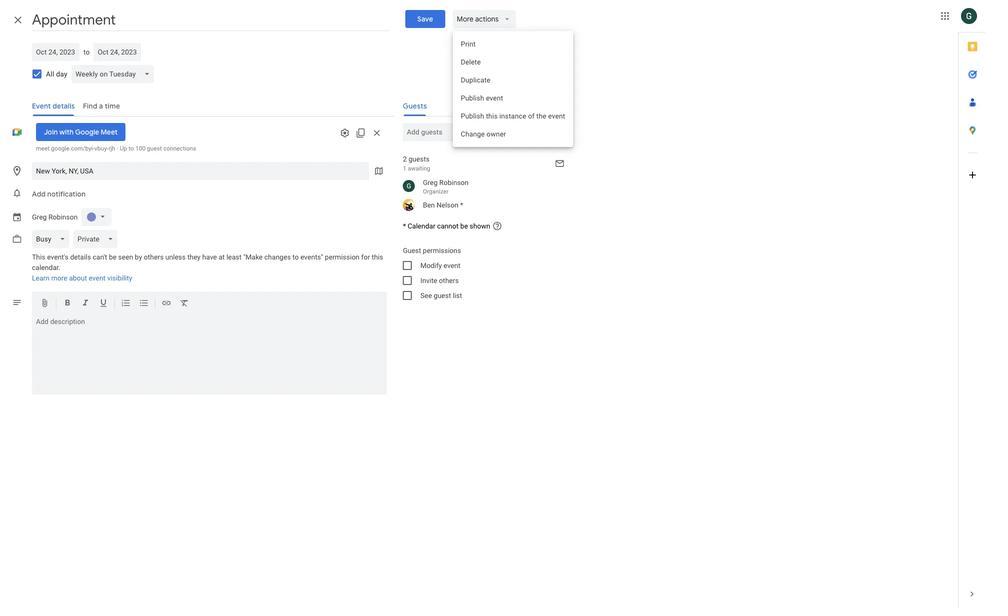 Task type: locate. For each thing, give the bounding box(es) containing it.
guest right '100'
[[147, 145, 162, 152]]

change owner
[[461, 130, 506, 138]]

menu containing print
[[453, 31, 574, 147]]

bold image
[[63, 298, 73, 310]]

greg for greg robinson organizer
[[423, 179, 438, 187]]

event right about
[[89, 274, 106, 282]]

greg
[[423, 179, 438, 187], [32, 213, 47, 221]]

arrow_drop_down
[[503, 15, 512, 24]]

shown
[[470, 222, 491, 230]]

event right the
[[549, 112, 566, 120]]

0 horizontal spatial this
[[372, 253, 383, 261]]

this
[[486, 112, 498, 120], [372, 253, 383, 261]]

0 vertical spatial robinson
[[440, 179, 469, 187]]

* calendar cannot be shown
[[403, 222, 491, 230]]

publish down duplicate
[[461, 94, 485, 102]]

be right the can't
[[109, 253, 117, 261]]

publish for publish event
[[461, 94, 485, 102]]

0 vertical spatial *
[[460, 201, 463, 209]]

1 vertical spatial greg
[[32, 213, 47, 221]]

robinson for greg robinson
[[48, 213, 78, 221]]

about
[[69, 274, 87, 282]]

2 horizontal spatial to
[[293, 253, 299, 261]]

to left events"
[[293, 253, 299, 261]]

2
[[403, 155, 407, 163]]

the
[[537, 112, 547, 120]]

least
[[227, 253, 242, 261]]

publish up change
[[461, 112, 485, 120]]

permission
[[325, 253, 360, 261]]

meet.google.com/byi-vbuy-rjh · up to 100 guest connections
[[36, 145, 196, 152]]

1 horizontal spatial greg
[[423, 179, 438, 187]]

1 vertical spatial this
[[372, 253, 383, 261]]

unless
[[165, 253, 186, 261]]

greg up the organizer
[[423, 179, 438, 187]]

others right by
[[144, 253, 164, 261]]

meet
[[101, 128, 118, 137]]

add
[[32, 190, 46, 199]]

event down "permissions"
[[444, 262, 461, 270]]

1 horizontal spatial robinson
[[440, 179, 469, 187]]

2 publish from the top
[[461, 112, 485, 120]]

remove formatting image
[[180, 298, 190, 310]]

connections
[[163, 145, 196, 152]]

meet.google.com/byi-
[[36, 145, 95, 152]]

learn more about event visibility link
[[32, 274, 132, 282]]

robinson down notification
[[48, 213, 78, 221]]

robinson inside greg robinson organizer
[[440, 179, 469, 187]]

greg robinson
[[32, 213, 78, 221]]

publish this instance of the event
[[461, 112, 566, 120]]

Description text field
[[32, 318, 387, 393]]

to
[[84, 48, 90, 56], [129, 145, 134, 152], [293, 253, 299, 261]]

0 vertical spatial guest
[[147, 145, 162, 152]]

robinson up the organizer
[[440, 179, 469, 187]]

event inside group
[[444, 262, 461, 270]]

ben nelson tree item
[[395, 197, 571, 213]]

be inside this event's details can't be seen by others unless they have at least "make changes to events" permission for this calendar. learn more about event visibility
[[109, 253, 117, 261]]

event up instance
[[486, 94, 504, 102]]

* left calendar
[[403, 222, 406, 230]]

events"
[[301, 253, 323, 261]]

others inside this event's details can't be seen by others unless they have at least "make changes to events" permission for this calendar. learn more about event visibility
[[144, 253, 164, 261]]

menu
[[453, 31, 574, 147]]

this up guests text box
[[486, 112, 498, 120]]

this right for
[[372, 253, 383, 261]]

*
[[460, 201, 463, 209], [403, 222, 406, 230]]

calendar.
[[32, 264, 60, 272]]

to left end date "text field"
[[84, 48, 90, 56]]

1 vertical spatial robinson
[[48, 213, 78, 221]]

2 vertical spatial to
[[293, 253, 299, 261]]

this inside menu
[[486, 112, 498, 120]]

0 horizontal spatial robinson
[[48, 213, 78, 221]]

robinson
[[440, 179, 469, 187], [48, 213, 78, 221]]

be left shown
[[461, 222, 468, 230]]

by
[[135, 253, 142, 261]]

organizer
[[423, 188, 449, 195]]

they
[[188, 253, 201, 261]]

0 horizontal spatial greg
[[32, 213, 47, 221]]

publish
[[461, 94, 485, 102], [461, 112, 485, 120]]

of
[[528, 112, 535, 120]]

0 vertical spatial be
[[461, 222, 468, 230]]

1 vertical spatial be
[[109, 253, 117, 261]]

to right up
[[129, 145, 134, 152]]

Start date text field
[[36, 46, 76, 58]]

be
[[461, 222, 468, 230], [109, 253, 117, 261]]

numbered list image
[[121, 298, 131, 310]]

Location text field
[[36, 162, 365, 180]]

day
[[56, 70, 67, 78]]

1 publish from the top
[[461, 94, 485, 102]]

1 horizontal spatial *
[[460, 201, 463, 209]]

1 horizontal spatial be
[[461, 222, 468, 230]]

guest permissions
[[403, 247, 461, 255]]

0 horizontal spatial be
[[109, 253, 117, 261]]

details
[[70, 253, 91, 261]]

guest left list
[[434, 292, 451, 300]]

1 vertical spatial publish
[[461, 112, 485, 120]]

0 vertical spatial others
[[144, 253, 164, 261]]

vbuy-
[[95, 145, 109, 152]]

0 horizontal spatial others
[[144, 253, 164, 261]]

0 vertical spatial publish
[[461, 94, 485, 102]]

modify
[[421, 262, 442, 270]]

others up see guest list
[[439, 277, 459, 285]]

tab list
[[959, 33, 987, 580]]

1
[[403, 165, 406, 172]]

visibility
[[107, 274, 132, 282]]

modify event
[[421, 262, 461, 270]]

group
[[395, 243, 571, 303]]

1 horizontal spatial others
[[439, 277, 459, 285]]

0 horizontal spatial *
[[403, 222, 406, 230]]

nelson
[[437, 201, 459, 209]]

invite
[[421, 277, 437, 285]]

1 horizontal spatial guest
[[434, 292, 451, 300]]

notification
[[47, 190, 86, 199]]

1 horizontal spatial to
[[129, 145, 134, 152]]

0 vertical spatial greg
[[423, 179, 438, 187]]

0 horizontal spatial to
[[84, 48, 90, 56]]

* right nelson
[[460, 201, 463, 209]]

publish event
[[461, 94, 504, 102]]

formatting options toolbar
[[32, 292, 387, 316]]

1 horizontal spatial this
[[486, 112, 498, 120]]

greg inside greg robinson organizer
[[423, 179, 438, 187]]

1 vertical spatial *
[[403, 222, 406, 230]]

None field
[[71, 65, 158, 83], [32, 230, 73, 248], [73, 230, 122, 248], [71, 65, 158, 83], [32, 230, 73, 248], [73, 230, 122, 248]]

duplicate
[[461, 76, 491, 84]]

owner
[[487, 130, 506, 138]]

1 vertical spatial guest
[[434, 292, 451, 300]]

join with google meet link
[[36, 123, 126, 141]]

greg down add
[[32, 213, 47, 221]]

others
[[144, 253, 164, 261], [439, 277, 459, 285]]

0 vertical spatial this
[[486, 112, 498, 120]]

guest
[[147, 145, 162, 152], [434, 292, 451, 300]]

event
[[486, 94, 504, 102], [549, 112, 566, 120], [444, 262, 461, 270], [89, 274, 106, 282]]

change
[[461, 130, 485, 138]]

add notification
[[32, 190, 86, 199]]

more
[[457, 15, 474, 24]]

have
[[202, 253, 217, 261]]



Task type: vqa. For each thing, say whether or not it's contained in the screenshot.
the seen
yes



Task type: describe. For each thing, give the bounding box(es) containing it.
event inside this event's details can't be seen by others unless they have at least "make changes to events" permission for this calendar. learn more about event visibility
[[89, 274, 106, 282]]

seen
[[118, 253, 133, 261]]

"make
[[243, 253, 263, 261]]

see
[[421, 292, 432, 300]]

changes
[[265, 253, 291, 261]]

0 horizontal spatial guest
[[147, 145, 162, 152]]

actions
[[476, 15, 499, 24]]

publish for publish this instance of the event
[[461, 112, 485, 120]]

up
[[120, 145, 127, 152]]

1 vertical spatial to
[[129, 145, 134, 152]]

at
[[219, 253, 225, 261]]

bulleted list image
[[139, 298, 149, 310]]

1 vertical spatial others
[[439, 277, 459, 285]]

greg for greg robinson
[[32, 213, 47, 221]]

delete
[[461, 58, 481, 66]]

greg robinson, organizer tree item
[[395, 176, 571, 197]]

all
[[46, 70, 54, 78]]

save
[[417, 15, 433, 24]]

Guests text field
[[407, 123, 567, 141]]

cannot
[[437, 222, 459, 230]]

event's
[[47, 253, 69, 261]]

more
[[51, 274, 67, 282]]

greg robinson organizer
[[423, 179, 469, 195]]

insert link image
[[162, 298, 172, 310]]

End date text field
[[98, 46, 137, 58]]

join with google meet
[[44, 128, 118, 137]]

print
[[461, 40, 476, 48]]

learn
[[32, 274, 50, 282]]

more actions arrow_drop_down
[[457, 15, 512, 24]]

this inside this event's details can't be seen by others unless they have at least "make changes to events" permission for this calendar. learn more about event visibility
[[372, 253, 383, 261]]

calendar
[[408, 222, 436, 230]]

can't
[[93, 253, 107, 261]]

list
[[453, 292, 462, 300]]

·
[[117, 145, 118, 152]]

see guest list
[[421, 292, 462, 300]]

google
[[75, 128, 99, 137]]

to inside this event's details can't be seen by others unless they have at least "make changes to events" permission for this calendar. learn more about event visibility
[[293, 253, 299, 261]]

ben nelson *
[[423, 201, 463, 209]]

join
[[44, 128, 58, 137]]

permissions
[[423, 247, 461, 255]]

with
[[59, 128, 74, 137]]

invite others
[[421, 277, 459, 285]]

group containing guest permissions
[[395, 243, 571, 303]]

this
[[32, 253, 45, 261]]

0 vertical spatial to
[[84, 48, 90, 56]]

robinson for greg robinson organizer
[[440, 179, 469, 187]]

rjh
[[109, 145, 115, 152]]

100
[[135, 145, 146, 152]]

this event's details can't be seen by others unless they have at least "make changes to events" permission for this calendar. learn more about event visibility
[[32, 253, 383, 282]]

2 guests 1 awaiting
[[403, 155, 431, 172]]

underline image
[[99, 298, 109, 310]]

instance
[[500, 112, 527, 120]]

* inside ben nelson 'tree item'
[[460, 201, 463, 209]]

guests
[[409, 155, 430, 163]]

guest
[[403, 247, 421, 255]]

Title text field
[[32, 9, 389, 31]]

add notification button
[[28, 182, 90, 206]]

italic image
[[81, 298, 91, 310]]

save button
[[405, 10, 445, 28]]

all day
[[46, 70, 67, 78]]

guests invited to this event. tree
[[395, 176, 571, 213]]

ben
[[423, 201, 435, 209]]

awaiting
[[408, 165, 431, 172]]

for
[[361, 253, 370, 261]]



